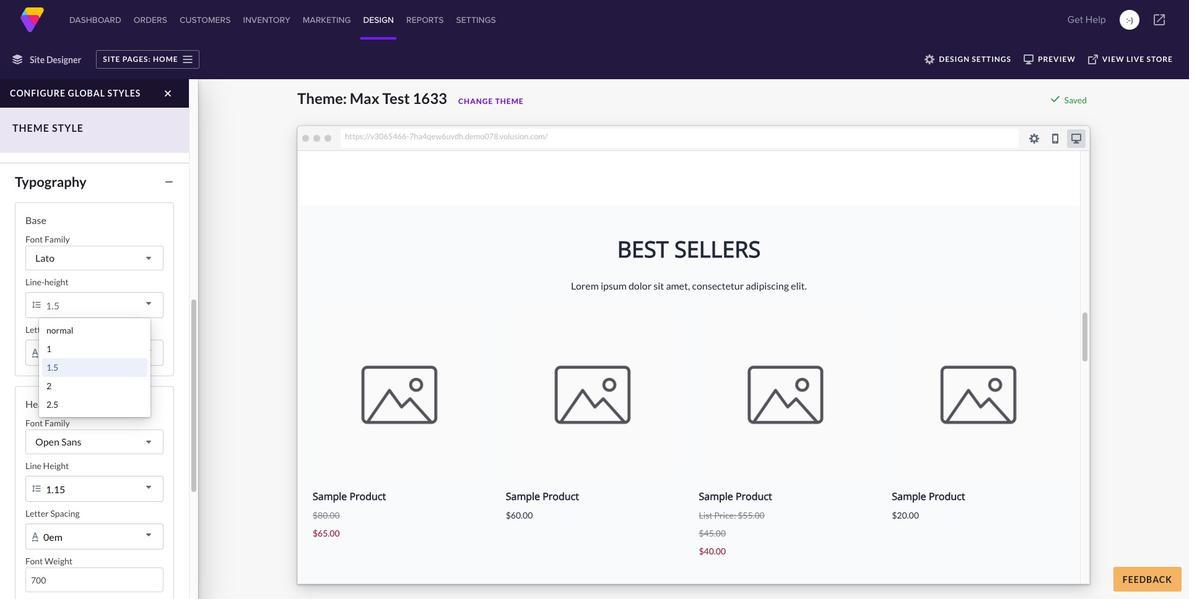 Task type: vqa. For each thing, say whether or not it's contained in the screenshot.
"Theme style"
yes



Task type: locate. For each thing, give the bounding box(es) containing it.
get
[[1067, 12, 1083, 27]]

1 font family from the top
[[25, 234, 70, 245]]

1 vertical spatial 0em text field
[[25, 524, 164, 550]]

sale price color element
[[15, 102, 174, 131]]

line height
[[25, 461, 69, 471]]

list box containing normal
[[39, 318, 151, 417]]

settings
[[456, 14, 496, 26]]

1 0em text field from the top
[[25, 340, 164, 366]]

family up open sans
[[45, 418, 70, 429]]

Heading weight text field
[[25, 568, 164, 593]]

family up lato
[[45, 234, 70, 245]]

normal link
[[42, 321, 147, 340]]

font family for lato
[[25, 234, 70, 245]]

line-
[[25, 277, 44, 287]]

0em text field
[[25, 340, 164, 366], [25, 524, 164, 550]]

color4 rgba(178, 17, 24, 1)
[[42, 106, 110, 128]]

site left designer
[[30, 54, 45, 65]]

font down 'base'
[[25, 234, 43, 245]]

price
[[31, 87, 49, 97]]

0 vertical spatial theme
[[495, 97, 524, 106]]

spacing
[[52, 325, 80, 335]]

1 font from the top
[[25, 234, 43, 245]]

1
[[46, 344, 51, 354]]

list box
[[39, 318, 151, 417]]

font
[[25, 234, 43, 245], [25, 418, 43, 429], [25, 556, 43, 567]]

dashboard image
[[20, 7, 45, 32]]

1 horizontal spatial site
[[103, 55, 120, 64]]

site
[[30, 54, 45, 65], [103, 55, 120, 64]]

color4
[[42, 106, 77, 116]]

0em text field up 2 link
[[25, 340, 164, 366]]

2 font from the top
[[25, 418, 43, 429]]

preview
[[1038, 55, 1076, 64]]

2 family from the top
[[45, 418, 70, 429]]

font left weight
[[25, 556, 43, 567]]

theme
[[495, 97, 524, 106], [12, 122, 49, 134]]

font for lato
[[25, 234, 43, 245]]

rgba(178,
[[42, 118, 79, 128]]

1.15 text field
[[25, 476, 164, 502]]

2 font family from the top
[[25, 418, 70, 429]]

test
[[382, 89, 410, 107]]

1.5
[[46, 362, 58, 373]]

1 horizontal spatial theme
[[495, 97, 524, 106]]

typography button
[[9, 171, 180, 193]]

lato
[[35, 252, 55, 264]]

1 vertical spatial family
[[45, 418, 70, 429]]

site left pages:
[[103, 55, 120, 64]]

heading
[[25, 398, 62, 410]]

font family up "open"
[[25, 418, 70, 429]]

theme: max test 1633
[[297, 89, 447, 107]]

theme style
[[12, 122, 84, 134]]

height
[[43, 461, 69, 471]]

home
[[153, 55, 178, 64]]

line
[[25, 461, 41, 471]]

0em text field for lato
[[25, 340, 164, 366]]

site for site designer
[[30, 54, 45, 65]]

1)
[[103, 118, 110, 128]]

0 horizontal spatial site
[[30, 54, 45, 65]]

family for heading
[[45, 418, 70, 429]]

reports button
[[404, 0, 446, 40]]

1 vertical spatial font
[[25, 418, 43, 429]]

change theme
[[458, 97, 524, 106]]

theme right change
[[495, 97, 524, 106]]

height
[[44, 277, 69, 287]]

1 vertical spatial font family
[[25, 418, 70, 429]]

family
[[45, 234, 70, 245], [45, 418, 70, 429]]

weight
[[45, 556, 73, 567]]

font down heading
[[25, 418, 43, 429]]

font for open sans
[[25, 418, 43, 429]]

0 vertical spatial 0em text field
[[25, 340, 164, 366]]

sidebar element
[[0, 0, 198, 600]]

sale
[[15, 87, 29, 97]]

1.5 link
[[42, 359, 147, 377]]

site inside site pages: home button
[[103, 55, 120, 64]]

feedback
[[1123, 574, 1172, 585]]

theme inside sidebar element
[[12, 122, 49, 134]]

saved image
[[1050, 94, 1060, 104]]

font family up lato
[[25, 234, 70, 245]]

1 vertical spatial theme
[[12, 122, 49, 134]]

designer
[[46, 54, 81, 65]]

design
[[363, 14, 394, 26]]

font family
[[25, 234, 70, 245], [25, 418, 70, 429]]

0 horizontal spatial theme
[[12, 122, 49, 134]]

2 0em text field from the top
[[25, 524, 164, 550]]

0 vertical spatial family
[[45, 234, 70, 245]]

configure global styles
[[10, 88, 141, 98]]

24,
[[92, 118, 102, 128]]

design settings
[[939, 55, 1011, 64]]

dashboard link
[[67, 0, 124, 40]]

open sans button
[[25, 430, 164, 455]]

theme down color4
[[12, 122, 49, 134]]

0 vertical spatial font family
[[25, 234, 70, 245]]

0em text field down "spacing"
[[25, 524, 164, 550]]

design
[[939, 55, 970, 64]]

font family for open sans
[[25, 418, 70, 429]]

1 family from the top
[[45, 234, 70, 245]]

0 vertical spatial font
[[25, 234, 43, 245]]

max
[[350, 89, 379, 107]]

https://v3065466-7ha4qew6uvdh.demo078.volusion.com/
[[345, 131, 548, 141]]

2 vertical spatial font
[[25, 556, 43, 567]]

open
[[35, 436, 59, 448]]

site designer
[[30, 54, 81, 65]]

1 link
[[42, 340, 147, 359]]

lato button
[[25, 246, 164, 271]]

marketing button
[[300, 0, 353, 40]]

base
[[25, 214, 46, 226]]

)
[[1131, 14, 1133, 26]]

1633
[[413, 89, 447, 107]]



Task type: describe. For each thing, give the bounding box(es) containing it.
site for site pages: home
[[103, 55, 120, 64]]

orders
[[134, 14, 167, 26]]

pages:
[[122, 55, 151, 64]]

store
[[1147, 55, 1173, 64]]

theme:
[[297, 89, 347, 107]]

inventory button
[[241, 0, 293, 40]]

spacing
[[50, 508, 80, 519]]

letter spacing
[[25, 508, 80, 519]]

0em text field for open sans
[[25, 524, 164, 550]]

design button
[[361, 0, 396, 40]]

settings
[[972, 55, 1011, 64]]

17,
[[80, 118, 90, 128]]

letter-spacing
[[25, 325, 80, 335]]

:-)
[[1126, 14, 1133, 26]]

view live store button
[[1082, 50, 1179, 69]]

configure
[[10, 88, 66, 98]]

marketing
[[303, 14, 351, 26]]

saved
[[1064, 95, 1087, 105]]

get help
[[1067, 12, 1106, 27]]

get help link
[[1064, 7, 1110, 32]]

orders button
[[131, 0, 170, 40]]

1.5 text field
[[25, 292, 164, 318]]

preview button
[[1018, 50, 1082, 69]]

inventory
[[243, 14, 290, 26]]

global
[[68, 88, 105, 98]]

:-) link
[[1120, 10, 1140, 30]]

family for base
[[45, 234, 70, 245]]

https://v3065466-
[[345, 131, 409, 141]]

site pages: home button
[[96, 50, 199, 69]]

help
[[1086, 12, 1106, 27]]

normal
[[46, 325, 73, 336]]

3 font from the top
[[25, 556, 43, 567]]

:-
[[1126, 14, 1131, 26]]

styles
[[108, 88, 141, 98]]

reports
[[406, 14, 444, 26]]

design settings button
[[919, 50, 1018, 69]]

1 1.5
[[46, 344, 58, 373]]

view live store
[[1102, 55, 1173, 64]]

dashboard
[[69, 14, 121, 26]]

2 link
[[42, 377, 147, 396]]

2.5 link
[[42, 396, 147, 414]]

feedback button
[[1113, 567, 1182, 592]]

sans
[[61, 436, 81, 448]]

site pages: home
[[103, 55, 178, 64]]

color
[[50, 87, 70, 97]]

style
[[52, 122, 84, 134]]

view
[[1102, 55, 1124, 64]]

customers
[[180, 14, 231, 26]]

change
[[458, 97, 493, 106]]

volusion-logo link
[[20, 7, 45, 32]]

live
[[1127, 55, 1145, 64]]

2 2.5
[[46, 381, 58, 410]]

sale price color
[[15, 87, 70, 97]]

line-height
[[25, 277, 69, 287]]

font weight
[[25, 556, 73, 567]]

7ha4qew6uvdh.demo078.volusion.com/
[[409, 131, 548, 141]]

2.5
[[46, 399, 58, 410]]

open sans
[[35, 436, 81, 448]]

letter-
[[25, 325, 52, 335]]

2
[[46, 381, 51, 391]]

settings button
[[454, 0, 498, 40]]

customers button
[[177, 0, 233, 40]]

letter
[[25, 508, 49, 519]]

typography
[[15, 173, 86, 190]]



